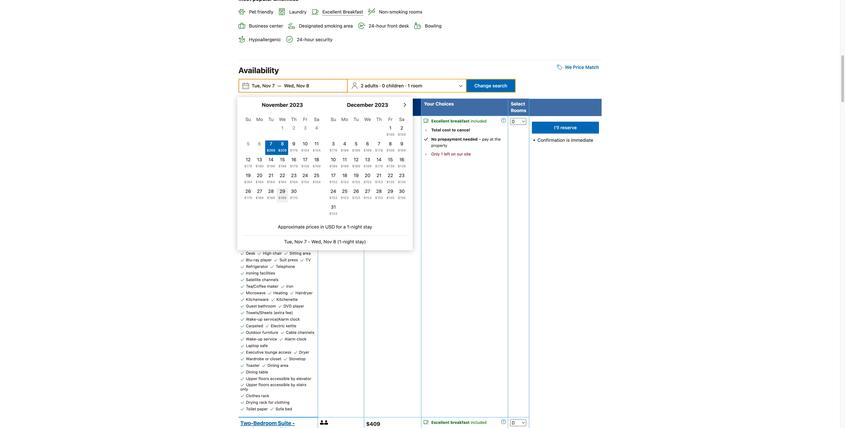 Task type: vqa. For each thing, say whether or not it's contained in the screenshot.
"$169" within the 9 DECEMBER 2023 checkbox
yes



Task type: describe. For each thing, give the bounding box(es) containing it.
november 2023
[[262, 102, 303, 108]]

29 November 2023 checkbox
[[277, 188, 288, 203]]

8 November 2023 checkbox
[[277, 141, 288, 155]]

hour for security
[[305, 37, 314, 42]]

10 $189
[[329, 157, 337, 168]]

type
[[256, 101, 267, 107]]

we inside dropdown button
[[565, 64, 572, 70]]

23 for 23 $164
[[291, 173, 297, 178]]

2 December 2023 checkbox
[[396, 125, 408, 139]]

22 December 2023 checkbox
[[385, 172, 396, 187]]

1 November 2023 checkbox
[[277, 125, 288, 139]]

14 $199
[[267, 157, 275, 168]]

6 for 6 $189
[[366, 141, 369, 147]]

view for pool view
[[303, 159, 311, 164]]

17 for 17 $153
[[331, 173, 336, 178]]

$169 for 9
[[398, 149, 406, 152]]

2023 for november 2023
[[290, 102, 303, 108]]

6 $189
[[364, 141, 372, 152]]

16 December 2023 checkbox
[[396, 156, 408, 171]]

wifi
[[296, 193, 304, 197]]

19 December 2023 checkbox
[[351, 172, 362, 187]]

– pay at the property
[[431, 137, 501, 148]]

pay
[[482, 137, 489, 142]]

11 $189
[[341, 157, 349, 168]]

your choices
[[424, 101, 454, 107]]

change
[[475, 83, 491, 88]]

sofa
[[276, 407, 284, 412]]

floors for upper floors accessible by elevator
[[259, 377, 269, 381]]

22 $164
[[278, 173, 286, 184]]

$153 for 31
[[329, 212, 337, 216]]

19 $153
[[352, 173, 360, 184]]

$153 for 21
[[375, 180, 383, 184]]

up for service/alarm
[[258, 317, 263, 322]]

3 November 2023 checkbox
[[300, 125, 311, 139]]

flat-screen tv
[[279, 176, 307, 180]]

area for dining area
[[280, 364, 288, 368]]

1 vertical spatial night
[[343, 239, 354, 245]]

included for second more details on meals and payment options icon from the bottom
[[471, 119, 487, 123]]

8 inside '8 $209'
[[281, 141, 284, 147]]

10 November 2023 checkbox
[[300, 141, 311, 155]]

$153 for 28
[[375, 196, 383, 200]]

20 for 20 $153
[[365, 173, 370, 178]]

9 for 9 $169
[[400, 141, 403, 147]]

25 $153
[[341, 189, 349, 200]]

private kitchen
[[248, 151, 275, 155]]

1 horizontal spatial bed
[[285, 407, 292, 412]]

1 vertical spatial excellent
[[431, 119, 450, 123]]

11 for 11 $189
[[343, 157, 347, 162]]

21 November 2023 checkbox
[[265, 172, 277, 187]]

tue, nov 7 — wed, nov 8
[[252, 83, 309, 88]]

12 for 12 $179
[[246, 157, 251, 162]]

ironing
[[246, 271, 259, 276]]

14 December 2023 checkbox
[[373, 156, 385, 171]]

we price match button
[[555, 61, 602, 73]]

8 left (1- on the bottom left of page
[[333, 239, 336, 245]]

machine
[[261, 193, 277, 197]]

designated smoking area
[[299, 23, 353, 29]]

27 $189
[[256, 189, 264, 200]]

nov right —
[[296, 83, 305, 88]]

pool
[[294, 159, 302, 164]]

wardrobe or closet
[[246, 357, 281, 362]]

$179 for 7
[[375, 149, 383, 152]]

0 vertical spatial area
[[344, 23, 353, 29]]

0 horizontal spatial player
[[261, 258, 272, 263]]

change search button
[[467, 80, 515, 92]]

towels/sheets (extra fee)
[[246, 311, 293, 315]]

$170
[[290, 196, 298, 200]]

rack for clothes
[[261, 394, 269, 399]]

12 for 12 $189
[[354, 157, 359, 162]]

non-
[[379, 9, 390, 15]]

18 November 2023 checkbox
[[311, 156, 322, 171]]

$189 for 12
[[352, 164, 360, 168]]

studio
[[265, 118, 282, 125]]

2 for 2 adults · 0 children · 1 room
[[361, 83, 364, 88]]

in
[[320, 224, 324, 230]]

$179 for 26
[[244, 196, 252, 200]]

29 for 29 $135
[[388, 189, 393, 194]]

28 for 28 $153
[[376, 189, 382, 194]]

1 left 'left'
[[441, 152, 443, 156]]

26 December 2023 checkbox
[[351, 188, 362, 203]]

24 for 24 $154
[[303, 173, 308, 178]]

free
[[287, 193, 295, 197]]

tea/coffee maker
[[246, 284, 279, 289]]

9 November 2023 checkbox
[[288, 141, 300, 155]]

$164 for 20
[[256, 180, 264, 184]]

price for today's
[[396, 101, 408, 107]]

$189 for 5
[[352, 149, 360, 152]]

25 December 2023 checkbox
[[339, 188, 351, 203]]

entire studio
[[248, 142, 271, 147]]

4 for 4
[[315, 125, 318, 131]]

8 inside 8 $159
[[389, 141, 392, 147]]

22 for 22 $164
[[280, 173, 285, 178]]

$154 for 10
[[301, 149, 309, 152]]

two-
[[240, 420, 253, 427]]

1 horizontal spatial for
[[336, 224, 342, 230]]

2 more details on meals and payment options image from the top
[[501, 420, 506, 425]]

24- for 24-hour security
[[297, 37, 305, 42]]

13 November 2023 checkbox
[[254, 156, 265, 171]]

29 $135
[[387, 189, 394, 200]]

5 $189
[[352, 141, 360, 152]]

sofa bed
[[276, 407, 292, 412]]

we for november 2023
[[279, 117, 286, 122]]

$153 for 25
[[341, 196, 349, 200]]

12 $179
[[244, 157, 252, 168]]

pool view
[[294, 159, 311, 164]]

channels for cable channels
[[298, 331, 314, 335]]

$179 for 12
[[244, 164, 252, 168]]

1 vertical spatial clock
[[297, 337, 307, 342]]

11 December 2023 checkbox
[[339, 156, 351, 171]]

9 December 2023 checkbox
[[396, 141, 408, 155]]

5 November 2023 checkbox
[[243, 141, 254, 155]]

bathroom for guest bathroom
[[258, 304, 276, 309]]

feet²
[[290, 142, 298, 147]]

facilities
[[260, 271, 275, 276]]

hairdryer
[[296, 291, 313, 296]]

wake-up service
[[246, 337, 277, 342]]

su for november
[[245, 117, 251, 122]]

29 for 29 $189
[[280, 189, 285, 194]]

9 $169
[[398, 141, 406, 152]]

7 up floor
[[304, 239, 307, 245]]

occupancy image
[[320, 421, 324, 425]]

$135 for 23
[[398, 180, 406, 184]]

17 for 17 $159
[[303, 157, 308, 162]]

service/alarm
[[264, 317, 289, 322]]

$153 for 24
[[329, 196, 337, 200]]

$209
[[278, 149, 287, 152]]

0 horizontal spatial bed
[[276, 231, 283, 236]]

tue, nov 7 button
[[249, 80, 277, 92]]

30 November 2023 checkbox
[[288, 188, 300, 203]]

area for sitting area
[[303, 251, 311, 256]]

21 for 21 $153
[[377, 173, 382, 178]]

two-bedroom suite - hearing accessible
[[240, 420, 295, 429]]

1 inside the 1 $149
[[389, 125, 392, 131]]

1 vertical spatial tv
[[306, 258, 311, 263]]

21 December 2023 checkbox
[[373, 172, 385, 187]]

$409
[[366, 421, 380, 428]]

7 inside 7 $269
[[270, 141, 272, 147]]

$179 for 16
[[290, 164, 298, 168]]

upper for upper floors accessible by elevator
[[246, 377, 257, 381]]

excellent breakfast included for second more details on meals and payment options icon from the bottom
[[431, 119, 487, 123]]

linens
[[266, 225, 278, 229]]

3 December 2023 checkbox
[[328, 141, 339, 155]]

room
[[411, 83, 422, 88]]

suite for bedroom
[[278, 420, 291, 427]]

0 vertical spatial excellent
[[323, 9, 342, 15]]

included for 1st more details on meals and payment options icon from the bottom
[[471, 421, 487, 425]]

room
[[242, 101, 255, 107]]

23 December 2023 checkbox
[[396, 172, 408, 187]]

$189 for 4
[[341, 149, 349, 152]]

24 December 2023 checkbox
[[328, 188, 339, 203]]

blu-
[[246, 258, 254, 263]]

mo for december
[[342, 117, 348, 122]]

$179 for 14
[[375, 164, 383, 168]]

$153 for 18
[[341, 180, 349, 184]]

ironing facilities
[[246, 271, 275, 276]]

grid for november
[[243, 113, 322, 203]]

wake- for wake-up service/alarm clock
[[246, 317, 258, 322]]

1 horizontal spatial player
[[293, 304, 304, 309]]

–
[[479, 137, 481, 142]]

cancel
[[457, 128, 470, 132]]

city view
[[248, 167, 265, 172]]

$164 for 22
[[278, 180, 286, 184]]

25 for 25 $153
[[342, 189, 348, 194]]

safe
[[260, 344, 268, 348]]

$139 for 16
[[398, 164, 406, 168]]

11 $154
[[313, 141, 321, 152]]

maker
[[267, 284, 279, 289]]

nov up tile/marble floor
[[295, 239, 303, 245]]

2 November 2023 checkbox
[[288, 125, 300, 139]]

• for total cost to cancel
[[425, 128, 427, 132]]

8 right —
[[306, 83, 309, 88]]

wed, for —
[[284, 83, 295, 88]]

$189 for 11
[[341, 164, 349, 168]]

executive
[[246, 350, 264, 355]]

electric kettle
[[271, 324, 296, 329]]

$154 for 24
[[301, 180, 309, 184]]

$154 for 11
[[313, 149, 321, 152]]

10 for 10 $154
[[303, 141, 308, 147]]

7 December 2023 checkbox
[[373, 141, 385, 155]]

0 vertical spatial night
[[351, 224, 362, 230]]

$154 for 25
[[313, 180, 321, 184]]

dvd
[[284, 304, 292, 309]]

$135 for 22
[[387, 180, 394, 184]]

14 November 2023 checkbox
[[265, 156, 277, 171]]

$189 for 27
[[256, 196, 264, 200]]

$164 for 19
[[244, 180, 252, 184]]

26 for 26 $179
[[245, 189, 251, 194]]

$199 for 15
[[279, 164, 286, 168]]

guest
[[246, 304, 257, 309]]

number of guests
[[321, 101, 361, 107]]

$135 for 29
[[387, 196, 394, 200]]

20 $153
[[364, 173, 372, 184]]

5 December 2023 checkbox
[[351, 141, 362, 155]]

30 December 2023 checkbox
[[396, 188, 408, 203]]

attached bathroom
[[248, 159, 284, 164]]

fr for december 2023
[[388, 117, 393, 122]]

two-bedroom suite - hearing accessible link
[[240, 420, 314, 429]]

$189 for 10
[[329, 164, 337, 168]]

13 for 13 $189
[[365, 157, 370, 162]]

(1-
[[337, 239, 343, 245]]

front
[[387, 23, 398, 29]]

smoking for non-
[[390, 9, 408, 15]]

2 for 2 $159
[[401, 125, 403, 131]]

kitchenette
[[276, 298, 298, 302]]

13 December 2023 checkbox
[[362, 156, 373, 171]]

paper
[[257, 407, 268, 412]]

sa for november 2023
[[314, 117, 319, 122]]

dining for dining table
[[246, 370, 258, 375]]

10 for 10 $189
[[331, 157, 336, 162]]

high chair
[[263, 251, 282, 256]]

29 December 2023 checkbox
[[385, 188, 396, 203]]

socket near the bed
[[246, 231, 283, 236]]

immediate
[[571, 137, 593, 143]]

outdoor
[[246, 331, 261, 335]]

27 November 2023 checkbox
[[254, 188, 265, 203]]

business center
[[249, 23, 283, 29]]

26 November 2023 checkbox
[[243, 188, 254, 203]]

14 $179
[[375, 157, 383, 168]]

no
[[431, 137, 437, 142]]

8 $209
[[278, 141, 287, 152]]

search
[[493, 83, 507, 88]]

hour for front
[[377, 23, 386, 29]]

prices
[[306, 224, 319, 230]]

stovetop
[[289, 357, 306, 362]]



Task type: locate. For each thing, give the bounding box(es) containing it.
2 inside option
[[293, 125, 295, 131]]

21 left the 22 $135
[[377, 173, 382, 178]]

1 included from the top
[[471, 119, 487, 123]]

su down room
[[245, 117, 251, 122]]

2 breakfast from the top
[[451, 421, 470, 425]]

30 $170
[[290, 189, 298, 200]]

23 inside 23 $164
[[291, 173, 297, 178]]

14 left %
[[386, 143, 390, 147]]

0 vertical spatial 4
[[315, 125, 318, 131]]

sa for december 2023
[[399, 117, 405, 122]]

1 19 from the left
[[246, 173, 251, 178]]

4 November 2023 checkbox
[[311, 125, 322, 139]]

suite up accessible
[[278, 420, 291, 427]]

view right pool
[[303, 159, 311, 164]]

$153 for 17
[[329, 180, 337, 184]]

0 horizontal spatial su
[[245, 117, 251, 122]]

$269 inside "7 november 2023" option
[[267, 149, 275, 152]]

29 inside 29 $135
[[388, 189, 393, 194]]

1 excellent breakfast included from the top
[[431, 119, 487, 123]]

0 horizontal spatial 5
[[247, 141, 250, 147]]

0 horizontal spatial grid
[[243, 113, 322, 203]]

1 13 from the left
[[257, 157, 262, 162]]

1 • from the top
[[425, 128, 427, 132]]

1 5 from the left
[[247, 141, 250, 147]]

6 inside 6 $189
[[366, 141, 369, 147]]

26 left 27 $153
[[353, 189, 359, 194]]

$153 for 19
[[352, 180, 360, 184]]

4 $189
[[341, 141, 349, 152]]

26 inside 26 $179
[[245, 189, 251, 194]]

0 vertical spatial smoking
[[390, 9, 408, 15]]

2 12 from the left
[[354, 157, 359, 162]]

2 19 from the left
[[354, 173, 359, 178]]

$153 inside 24 december 2023 option
[[329, 196, 337, 200]]

1 22 from the left
[[280, 173, 285, 178]]

4 right 3 $179 on the left
[[343, 141, 346, 147]]

$189 for 13
[[364, 164, 372, 168]]

0 vertical spatial bathroom
[[266, 159, 284, 164]]

laptop safe
[[246, 344, 268, 348]]

$153 right 20 december 2023 checkbox
[[375, 180, 383, 184]]

hour left front
[[377, 23, 386, 29]]

0 vertical spatial for
[[336, 224, 342, 230]]

$164
[[244, 180, 252, 184], [256, 180, 264, 184], [267, 180, 275, 184], [278, 180, 286, 184], [290, 180, 298, 184]]

rack for drying
[[259, 400, 267, 405]]

17 November 2023 checkbox
[[300, 156, 311, 171]]

$189 inside 28 november 2023 checkbox
[[267, 196, 275, 200]]

1 accessible from the top
[[270, 377, 290, 381]]

8 cell
[[277, 139, 288, 155]]

14 for 14 $199
[[269, 157, 274, 162]]

tile/marble
[[281, 245, 302, 249]]

4 right 3 november 2023 option
[[315, 125, 318, 131]]

26 $153
[[352, 189, 360, 200]]

1 vertical spatial $169
[[313, 164, 321, 168]]

0 horizontal spatial $159
[[301, 164, 309, 168]]

0 horizontal spatial 18
[[314, 157, 319, 162]]

1 inside 1 november 2023 option
[[281, 125, 284, 131]]

bowling
[[425, 23, 442, 29]]

11 right 10 $189
[[343, 157, 347, 162]]

laptop
[[246, 344, 259, 348]]

2 wake- from the top
[[246, 337, 258, 342]]

1 wake- from the top
[[246, 317, 258, 322]]

19 November 2023 checkbox
[[243, 172, 254, 187]]

$169 for 18
[[313, 164, 321, 168]]

0 vertical spatial more details on meals and payment options image
[[501, 118, 506, 123]]

15 November 2023 checkbox
[[277, 156, 288, 171]]

$179 inside the 9 november 2023 "checkbox"
[[290, 149, 298, 152]]

upper up clothes
[[246, 383, 257, 387]]

- for 7
[[308, 239, 310, 245]]

1 vertical spatial price
[[396, 101, 408, 107]]

0 horizontal spatial 25
[[314, 173, 320, 178]]

studio
[[260, 142, 271, 147]]

5 inside option
[[247, 141, 250, 147]]

1 15 from the left
[[280, 157, 285, 162]]

more details on meals and payment options image
[[501, 118, 506, 123], [501, 420, 506, 425]]

2 16 from the left
[[399, 157, 404, 162]]

1 vertical spatial $159
[[387, 149, 394, 152]]

wake- up laptop
[[246, 337, 258, 342]]

22 inside 22 $164
[[280, 173, 285, 178]]

1 sa from the left
[[314, 117, 319, 122]]

is
[[567, 137, 570, 143]]

we down december 2023
[[364, 117, 371, 122]]

clock down cable channels at the left bottom of the page
[[297, 337, 307, 342]]

15 inside 15 $199
[[280, 157, 285, 162]]

17 left 18 $153
[[331, 173, 336, 178]]

0 horizontal spatial 28
[[268, 189, 274, 194]]

2
[[361, 83, 364, 88], [293, 125, 295, 131], [401, 125, 403, 131]]

0 horizontal spatial we
[[279, 117, 286, 122]]

near
[[260, 231, 268, 236]]

30 for 30 $170
[[291, 189, 297, 194]]

12 December 2023 checkbox
[[351, 156, 362, 171]]

$269 down december 2023
[[366, 120, 380, 126]]

tax
[[395, 143, 401, 147]]

2 left 3 november 2023 option
[[293, 125, 295, 131]]

11 right the 10 $154
[[315, 141, 319, 147]]

28 December 2023 checkbox
[[373, 188, 385, 203]]

high
[[263, 251, 272, 256]]

1 16 from the left
[[291, 157, 296, 162]]

2 horizontal spatial 14
[[386, 143, 390, 147]]

1 vertical spatial breakfast
[[385, 136, 401, 140]]

11
[[315, 141, 319, 147], [343, 157, 347, 162]]

24
[[303, 173, 308, 178], [331, 189, 336, 194]]

19 $164
[[244, 173, 252, 184]]

3 right '2 november 2023' option at the left
[[304, 125, 307, 131]]

1 horizontal spatial grid
[[328, 113, 408, 219]]

1 vertical spatial 25
[[342, 189, 348, 194]]

1 horizontal spatial 24-
[[369, 23, 377, 29]]

confirmation is immediate
[[538, 137, 593, 143]]

2 $164 from the left
[[256, 180, 264, 184]]

1 2023 from the left
[[290, 102, 303, 108]]

14 for 14 $179
[[377, 157, 382, 162]]

18 December 2023 checkbox
[[339, 172, 351, 187]]

0 horizontal spatial sa
[[314, 117, 319, 122]]

1 6 from the left
[[258, 141, 261, 147]]

clothes rack
[[246, 394, 269, 399]]

guest bathroom
[[246, 304, 276, 309]]

$164 inside 22 november 2023 option
[[278, 180, 286, 184]]

$139 inside 16 december 2023 option
[[398, 164, 406, 168]]

price left match
[[573, 64, 584, 70]]

2 upper from the top
[[246, 383, 257, 387]]

su for december
[[331, 117, 336, 122]]

2 15 from the left
[[388, 157, 393, 162]]

$179 inside the 14 december 2023 option
[[375, 164, 383, 168]]

0 horizontal spatial 6
[[258, 141, 261, 147]]

28 for 28 $189
[[268, 189, 274, 194]]

2 · from the left
[[405, 83, 407, 88]]

2 su from the left
[[331, 117, 336, 122]]

24- for 24-hour front desk
[[369, 23, 377, 29]]

1 30 from the left
[[291, 189, 297, 194]]

su
[[245, 117, 251, 122], [331, 117, 336, 122]]

for left the clothing
[[268, 400, 274, 405]]

1 horizontal spatial 15
[[388, 157, 393, 162]]

6 for 6
[[258, 141, 261, 147]]

attached
[[248, 159, 265, 164]]

2 13 from the left
[[365, 157, 370, 162]]

28 November 2023 checkbox
[[265, 188, 277, 203]]

1 mo from the left
[[256, 117, 263, 122]]

$189 for 6
[[364, 149, 372, 152]]

1 vertical spatial 17
[[331, 173, 336, 178]]

$135 right 22 december 2023 option
[[398, 180, 406, 184]]

14 inside 14 $179
[[377, 157, 382, 162]]

price for we
[[573, 64, 584, 70]]

25 inside '25 $154'
[[314, 173, 320, 178]]

1 horizontal spatial 12
[[354, 157, 359, 162]]

1 $164 from the left
[[244, 180, 252, 184]]

1 12 from the left
[[246, 157, 251, 162]]

$164 inside 20 november 2023 option
[[256, 180, 264, 184]]

10 left 11 $189
[[331, 157, 336, 162]]

0 horizontal spatial 16
[[291, 157, 296, 162]]

1 9 from the left
[[292, 141, 295, 147]]

1 horizontal spatial 3
[[332, 141, 335, 147]]

children
[[386, 83, 404, 88]]

19
[[246, 173, 251, 178], [354, 173, 359, 178]]

grid
[[243, 113, 322, 203], [328, 113, 408, 219]]

13 inside 13 $189
[[365, 157, 370, 162]]

0 horizontal spatial 24
[[303, 173, 308, 178]]

socket
[[246, 231, 259, 236]]

0 horizontal spatial 30
[[291, 189, 297, 194]]

occupancy image
[[324, 421, 329, 425]]

kitchen
[[262, 151, 275, 155]]

grid for december
[[328, 113, 408, 219]]

$154 right 23 november 2023 checkbox
[[301, 180, 309, 184]]

$189 inside 12 december 2023 checkbox
[[352, 164, 360, 168]]

27 for 27 $189
[[257, 189, 262, 194]]

0 horizontal spatial area
[[280, 364, 288, 368]]

$169 down tax
[[398, 149, 406, 152]]

3 inside 3 $179
[[332, 141, 335, 147]]

28 inside 28 $153
[[376, 189, 382, 194]]

16
[[291, 157, 296, 162], [399, 157, 404, 162]]

1 horizontal spatial $169
[[398, 149, 406, 152]]

0 vertical spatial 18
[[314, 157, 319, 162]]

$164 inside 21 november 2023 option
[[267, 180, 275, 184]]

wake- up carpeted
[[246, 317, 258, 322]]

2 adults · 0 children · 1 room button
[[349, 80, 465, 92]]

friendly
[[257, 9, 273, 15]]

1 28 from the left
[[268, 189, 274, 194]]

0 horizontal spatial dining
[[246, 370, 258, 375]]

upper floors accessible by stairs only
[[240, 383, 307, 392]]

1 th from the left
[[291, 117, 297, 122]]

$153 right 24 december 2023 option
[[341, 196, 349, 200]]

17 $153
[[329, 173, 337, 184]]

23 down conditioning
[[291, 173, 297, 178]]

24- left front
[[369, 23, 377, 29]]

$199 inside 14 november 2023 checkbox
[[267, 164, 275, 168]]

27 inside 27 $153
[[365, 189, 370, 194]]

18 for 18 $169
[[314, 157, 319, 162]]

3 $199 from the left
[[279, 164, 286, 168]]

1 horizontal spatial smoking
[[390, 9, 408, 15]]

1 20 from the left
[[257, 173, 262, 178]]

2 by from the top
[[291, 383, 295, 387]]

by for stairs
[[291, 383, 295, 387]]

$169 inside "9 december 2023" checkbox
[[398, 149, 406, 152]]

2 mo from the left
[[342, 117, 348, 122]]

12 inside 12 $189
[[354, 157, 359, 162]]

i'll reserve button
[[532, 122, 599, 134]]

a
[[343, 224, 346, 230]]

1 29 from the left
[[280, 189, 285, 194]]

1 horizontal spatial tu
[[354, 117, 359, 122]]

22 November 2023 checkbox
[[277, 172, 288, 187]]

6 inside 6 checkbox
[[258, 141, 261, 147]]

5 for 5
[[247, 141, 250, 147]]

7 left 8 $159
[[378, 141, 380, 147]]

view up dishwasher
[[256, 167, 265, 172]]

$189 inside 4 december 2023 option
[[341, 149, 349, 152]]

$189 inside 13 december 2023 checkbox
[[364, 164, 372, 168]]

1 horizontal spatial view
[[303, 159, 311, 164]]

1 horizontal spatial $159
[[387, 149, 394, 152]]

price inside we price match dropdown button
[[573, 64, 584, 70]]

the down linens
[[269, 231, 275, 236]]

we for december 2023
[[364, 117, 371, 122]]

2 horizontal spatial area
[[344, 23, 353, 29]]

0 horizontal spatial 29
[[280, 189, 285, 194]]

$153 inside 21 december 2023 option
[[375, 180, 383, 184]]

4 for 4 $189
[[343, 141, 346, 147]]

1 December 2023 checkbox
[[385, 125, 396, 139]]

1 vertical spatial 24
[[331, 189, 336, 194]]

27 December 2023 checkbox
[[362, 188, 373, 203]]

fr for november 2023
[[303, 117, 307, 122]]

$153 inside the 27 december 2023 checkbox
[[364, 196, 372, 200]]

1 26 from the left
[[245, 189, 251, 194]]

16 November 2023 checkbox
[[288, 156, 300, 171]]

19 inside 19 $164
[[246, 173, 251, 178]]

30 right 29 $135
[[399, 189, 405, 194]]

24 right screen
[[303, 173, 308, 178]]

up down towels/sheets
[[258, 317, 263, 322]]

6 November 2023 checkbox
[[254, 141, 265, 155]]

suit press
[[280, 258, 298, 263]]

1 $149
[[387, 125, 395, 136]]

sa up 4 checkbox
[[314, 117, 319, 122]]

nov left —
[[262, 83, 271, 88]]

18 for 18 $153
[[342, 173, 347, 178]]

excellent breakfast included for 1st more details on meals and payment options icon from the bottom
[[431, 421, 487, 425]]

14 inside breakfast excluded: 14 % tax
[[386, 143, 390, 147]]

0 vertical spatial $159
[[398, 133, 406, 136]]

1 down standard studio suite link
[[281, 125, 284, 131]]

1 horizontal spatial $269
[[366, 120, 380, 126]]

1 tu from the left
[[268, 117, 274, 122]]

19 right 18 $153
[[354, 173, 359, 178]]

0 vertical spatial accessible
[[270, 377, 290, 381]]

2 vertical spatial excellent
[[431, 421, 450, 425]]

$179 right 13 december 2023 checkbox
[[375, 164, 383, 168]]

0 horizontal spatial 19
[[246, 173, 251, 178]]

tue, up tile/marble
[[284, 239, 293, 245]]

1 27 from the left
[[257, 189, 262, 194]]

the inside the – pay at the property
[[495, 137, 501, 142]]

only
[[431, 152, 440, 156]]

8 December 2023 checkbox
[[385, 141, 396, 155]]

nov left (1- on the bottom left of page
[[324, 239, 332, 245]]

1 horizontal spatial 5
[[355, 141, 358, 147]]

3 for 3 $179
[[332, 141, 335, 147]]

$179 down attached
[[244, 164, 252, 168]]

wed, right —
[[284, 83, 295, 88]]

7 $269
[[267, 141, 275, 152]]

17 December 2023 checkbox
[[328, 172, 339, 187]]

1 vertical spatial floors
[[259, 383, 269, 387]]

15 $199
[[279, 157, 286, 168]]

$179 inside 7 december 2023 checkbox
[[375, 149, 383, 152]]

refrigerator
[[246, 264, 268, 269]]

floors
[[259, 377, 269, 381], [259, 383, 269, 387]]

1 upper from the top
[[246, 377, 257, 381]]

entire
[[248, 142, 258, 147]]

0 horizontal spatial th
[[291, 117, 297, 122]]

10
[[303, 141, 308, 147], [331, 157, 336, 162]]

13 inside 13 $199
[[257, 157, 262, 162]]

1 horizontal spatial channels
[[298, 331, 314, 335]]

20 November 2023 checkbox
[[254, 172, 265, 187]]

23 for 23 $135
[[399, 173, 405, 178]]

$154 right 24 november 2023 option in the left top of the page
[[313, 180, 321, 184]]

2 26 from the left
[[353, 189, 359, 194]]

15 inside 15 $139
[[388, 157, 393, 162]]

floors inside upper floors accessible by stairs only
[[259, 383, 269, 387]]

2 9 from the left
[[400, 141, 403, 147]]

0 horizontal spatial view
[[256, 167, 265, 172]]

0 vertical spatial player
[[261, 258, 272, 263]]

25 November 2023 checkbox
[[311, 172, 322, 187]]

5
[[247, 141, 250, 147], [355, 141, 358, 147]]

2 28 from the left
[[376, 189, 382, 194]]

$153 inside "25 december 2023" checkbox
[[341, 196, 349, 200]]

1 horizontal spatial 13
[[365, 157, 370, 162]]

0 horizontal spatial 17
[[303, 157, 308, 162]]

$135 right 28 december 2023 option
[[387, 196, 394, 200]]

drying rack for clothing
[[246, 400, 290, 405]]

$164 for 23
[[290, 180, 298, 184]]

$189 inside 10 december 2023 "checkbox"
[[329, 164, 337, 168]]

24 November 2023 checkbox
[[300, 172, 311, 187]]

0 vertical spatial bed
[[276, 231, 283, 236]]

view for city view
[[256, 167, 265, 172]]

2 • from the top
[[425, 152, 427, 156]]

$153 inside 26 december 2023 checkbox
[[352, 196, 360, 200]]

16 up conditioning
[[291, 157, 296, 162]]

2 horizontal spatial $199
[[279, 164, 286, 168]]

1 breakfast from the top
[[451, 119, 470, 123]]

at
[[490, 137, 494, 142]]

2 inside button
[[361, 83, 364, 88]]

0 vertical spatial 24
[[303, 173, 308, 178]]

smoking
[[390, 9, 408, 15], [324, 23, 342, 29]]

2 fr from the left
[[388, 117, 393, 122]]

24 inside 24 $154
[[303, 173, 308, 178]]

for left a
[[336, 224, 342, 230]]

12 down private
[[246, 157, 251, 162]]

11 inside 11 $189
[[343, 157, 347, 162]]

$154
[[301, 149, 309, 152], [313, 149, 321, 152], [301, 180, 309, 184], [313, 180, 321, 184]]

$135 inside 22 december 2023 option
[[387, 180, 394, 184]]

fee)
[[286, 311, 293, 315]]

dining down toaster
[[246, 370, 258, 375]]

tue, for tue, nov 7 - wed, nov 8 (1-night stay)
[[284, 239, 293, 245]]

0 vertical spatial upper
[[246, 377, 257, 381]]

20 right 19 $153
[[365, 173, 370, 178]]

bed down linens
[[276, 231, 283, 236]]

1 vertical spatial excellent breakfast included
[[431, 421, 487, 425]]

18 right the 17 $159
[[314, 157, 319, 162]]

approximate prices in usd for a 1-night stay
[[278, 224, 372, 230]]

30 up $170
[[291, 189, 297, 194]]

on
[[451, 152, 456, 156]]

$154 inside 10 november 2023 checkbox
[[301, 149, 309, 152]]

$139 for 15
[[387, 164, 394, 168]]

26 inside "26 $153"
[[353, 189, 359, 194]]

2 5 from the left
[[355, 141, 358, 147]]

$179 inside the 3 december 2023 option
[[330, 149, 337, 152]]

1 $139 from the left
[[387, 164, 394, 168]]

31 December 2023 checkbox
[[328, 204, 339, 219]]

29 right 28 $153
[[388, 189, 393, 194]]

night left stay)
[[343, 239, 354, 245]]

$164 inside 19 november 2023 checkbox
[[244, 180, 252, 184]]

$189 for 28
[[267, 196, 275, 200]]

9 inside 9 $179
[[292, 141, 295, 147]]

1 horizontal spatial 28
[[376, 189, 382, 194]]

$135 right 29 december 2023 checkbox
[[398, 196, 406, 200]]

wed,
[[284, 83, 295, 88], [311, 239, 322, 245]]

15 December 2023 checkbox
[[385, 156, 396, 171]]

22
[[280, 173, 285, 178], [388, 173, 393, 178]]

$159 for 8
[[387, 149, 394, 152]]

1 vertical spatial bathroom
[[258, 304, 276, 309]]

tu for november
[[268, 117, 274, 122]]

2 included from the top
[[471, 421, 487, 425]]

0 horizontal spatial smoking
[[324, 23, 342, 29]]

tu for december
[[354, 117, 359, 122]]

fr
[[303, 117, 307, 122], [388, 117, 393, 122]]

20 inside the 20 $153
[[365, 173, 370, 178]]

2 $199 from the left
[[267, 164, 275, 168]]

$135 right 21 december 2023 option at top left
[[387, 180, 394, 184]]

20 December 2023 checkbox
[[362, 172, 373, 187]]

$164 for 21
[[267, 180, 275, 184]]

1 vertical spatial the
[[269, 231, 275, 236]]

0 vertical spatial 11
[[315, 141, 319, 147]]

$159
[[398, 133, 406, 136], [387, 149, 394, 152], [301, 164, 309, 168]]

$153 for 26
[[352, 196, 360, 200]]

select
[[511, 101, 525, 107]]

10 December 2023 checkbox
[[328, 156, 339, 171]]

7 left —
[[272, 83, 275, 88]]

22 inside the 22 $135
[[388, 173, 393, 178]]

number
[[321, 101, 339, 107]]

2 tu from the left
[[354, 117, 359, 122]]

20 inside '20 $164'
[[257, 173, 262, 178]]

private
[[248, 151, 261, 155]]

0 vertical spatial suite
[[283, 118, 296, 125]]

13 down 'private kitchen'
[[257, 157, 262, 162]]

standard studio suite
[[240, 118, 296, 125]]

2 6 from the left
[[366, 141, 369, 147]]

$139 right 15 december 2023 checkbox
[[398, 164, 406, 168]]

1 grid from the left
[[243, 113, 322, 203]]

2 30 from the left
[[399, 189, 405, 194]]

22 right the 21 $153
[[388, 173, 393, 178]]

11 November 2023 checkbox
[[311, 141, 322, 155]]

1 horizontal spatial 25
[[342, 189, 348, 194]]

$153 inside 18 december 2023 option
[[341, 180, 349, 184]]

wed, for -
[[311, 239, 322, 245]]

$179 inside 12 november 2023 checkbox
[[244, 164, 252, 168]]

15 down $209
[[280, 157, 285, 162]]

2 29 from the left
[[388, 189, 393, 194]]

• for only 1 left on our site
[[425, 152, 427, 156]]

electric
[[271, 324, 285, 329]]

0 horizontal spatial breakfast
[[343, 9, 363, 15]]

15
[[280, 157, 285, 162], [388, 157, 393, 162]]

towels/sheets
[[246, 311, 273, 315]]

24 for 24 $153
[[331, 189, 336, 194]]

1 horizontal spatial wed,
[[311, 239, 322, 245]]

su down number
[[331, 117, 336, 122]]

$153 inside 31 december 2023 checkbox
[[329, 212, 337, 216]]

th for december
[[376, 117, 382, 122]]

2 grid from the left
[[328, 113, 408, 219]]

2 $139 from the left
[[398, 164, 406, 168]]

service
[[264, 337, 277, 342]]

1 horizontal spatial 22
[[388, 173, 393, 178]]

2 inside 2 $159
[[401, 125, 403, 131]]

mo for november
[[256, 117, 263, 122]]

accessible for elevator
[[270, 377, 290, 381]]

8 left tax
[[389, 141, 392, 147]]

1 inside '2 adults · 0 children · 1 room' button
[[408, 83, 410, 88]]

18 inside 18 $153
[[342, 173, 347, 178]]

·
[[379, 83, 381, 88], [405, 83, 407, 88]]

$169 inside 18 november 2023 checkbox
[[313, 164, 321, 168]]

1 up from the top
[[258, 317, 263, 322]]

$189 inside 29 november 2023 option
[[278, 196, 286, 200]]

$153 right 19 december 2023 checkbox
[[364, 180, 372, 184]]

2 accessible from the top
[[270, 383, 290, 387]]

• left only
[[425, 152, 427, 156]]

$189 inside 11 december 2023 checkbox
[[341, 164, 349, 168]]

conditioning
[[281, 167, 304, 172]]

$189 for 29
[[278, 196, 286, 200]]

wed, nov 8 button
[[281, 80, 312, 92]]

$139 right the 14 december 2023 option
[[387, 164, 394, 168]]

12 inside the 12 $179
[[246, 157, 251, 162]]

$189 inside 6 december 2023 "option"
[[364, 149, 372, 152]]

$153 inside 28 december 2023 option
[[375, 196, 383, 200]]

suite inside "two-bedroom suite - hearing accessible"
[[278, 420, 291, 427]]

2 for 2
[[293, 125, 295, 131]]

2 up from the top
[[258, 337, 263, 342]]

0 horizontal spatial mo
[[256, 117, 263, 122]]

2 21 from the left
[[377, 173, 382, 178]]

player right dvd
[[293, 304, 304, 309]]

of
[[340, 101, 345, 107]]

—
[[277, 83, 281, 88]]

4 $164 from the left
[[278, 180, 286, 184]]

dining table
[[246, 370, 268, 375]]

$159 down pool view
[[301, 164, 309, 168]]

$159 inside 2 december 2023 checkbox
[[398, 133, 406, 136]]

1 horizontal spatial 23
[[399, 173, 405, 178]]

$135 for 30
[[398, 196, 406, 200]]

16 inside 16 $139
[[399, 157, 404, 162]]

bathroom for attached bathroom
[[266, 159, 284, 164]]

$153 left 18 december 2023 option
[[329, 180, 337, 184]]

2 sa from the left
[[399, 117, 405, 122]]

1 vertical spatial dining
[[246, 370, 258, 375]]

1 by from the top
[[291, 377, 295, 381]]

$179 inside 26 november 2023 option
[[244, 196, 252, 200]]

by left stairs
[[291, 383, 295, 387]]

0 vertical spatial clock
[[290, 317, 300, 322]]

19 for 19 $153
[[354, 173, 359, 178]]

1 vertical spatial up
[[258, 337, 263, 342]]

2 excellent breakfast included from the top
[[431, 421, 487, 425]]

$153 for 20
[[364, 180, 372, 184]]

$159 up tax
[[398, 133, 406, 136]]

toilet paper
[[246, 407, 268, 412]]

suite up '2 november 2023' option at the left
[[283, 118, 296, 125]]

3 $164 from the left
[[267, 180, 275, 184]]

0 horizontal spatial $169
[[313, 164, 321, 168]]

$179 down excluded:
[[375, 149, 383, 152]]

$159 inside 8 december 2023 'checkbox'
[[387, 149, 394, 152]]

executive lounge access
[[246, 350, 291, 355]]

mo left studio
[[256, 117, 263, 122]]

rack up the paper
[[259, 400, 267, 405]]

21 inside 21 $164
[[269, 173, 273, 178]]

0 horizontal spatial for
[[268, 400, 274, 405]]

1 $199 from the left
[[256, 164, 264, 168]]

by for elevator
[[291, 377, 295, 381]]

0 vertical spatial breakfast
[[343, 9, 363, 15]]

21 right '20 $164'
[[269, 173, 273, 178]]

barbecue
[[279, 184, 297, 189]]

accessible for stairs
[[270, 383, 290, 387]]

2 right the 1 $149
[[401, 125, 403, 131]]

1 vertical spatial •
[[425, 152, 427, 156]]

1 horizontal spatial 19
[[354, 173, 359, 178]]

upper inside upper floors accessible by stairs only
[[246, 383, 257, 387]]

th for november
[[291, 117, 297, 122]]

1 horizontal spatial 17
[[331, 173, 336, 178]]

2 20 from the left
[[365, 173, 370, 178]]

7 cell
[[265, 139, 277, 155]]

to
[[452, 128, 456, 132]]

th up '2 november 2023' option at the left
[[291, 117, 297, 122]]

9 for 9 $179
[[292, 141, 295, 147]]

24-hour front desk
[[369, 23, 409, 29]]

5 right 4 $189
[[355, 141, 358, 147]]

23 November 2023 checkbox
[[288, 172, 300, 187]]

2 2023 from the left
[[375, 102, 388, 108]]

16 right 15 $139
[[399, 157, 404, 162]]

22 for 22 $135
[[388, 173, 393, 178]]

area down floor
[[303, 251, 311, 256]]

$179 for 9
[[290, 149, 298, 152]]

0 horizontal spatial wed,
[[284, 83, 295, 88]]

7 inside 7 $179
[[378, 141, 380, 147]]

0 vertical spatial $269
[[366, 120, 380, 126]]

0 horizontal spatial 9
[[292, 141, 295, 147]]

$135 inside 29 december 2023 checkbox
[[387, 196, 394, 200]]

$135 inside the 23 december 2023 checkbox
[[398, 180, 406, 184]]

6 December 2023 checkbox
[[362, 141, 373, 155]]

0 horizontal spatial tue,
[[252, 83, 261, 88]]

$153 inside 17 december 2023 checkbox
[[329, 180, 337, 184]]

center
[[269, 23, 283, 29]]

alarm clock
[[285, 337, 307, 342]]

$189 inside 27 november 2023 checkbox
[[256, 196, 264, 200]]

1 su from the left
[[245, 117, 251, 122]]

12 November 2023 checkbox
[[243, 156, 254, 171]]

1 23 from the left
[[291, 173, 297, 178]]

2 floors from the top
[[259, 383, 269, 387]]

$153 inside 20 december 2023 checkbox
[[364, 180, 372, 184]]

channels up maker
[[262, 278, 279, 282]]

21 $153
[[375, 173, 383, 184]]

0 horizontal spatial 20
[[257, 173, 262, 178]]

price right today's
[[396, 101, 408, 107]]

25 for 25 $154
[[314, 173, 320, 178]]

11 inside 11 $154
[[315, 141, 319, 147]]

smoking up desk
[[390, 9, 408, 15]]

4 inside checkbox
[[315, 125, 318, 131]]

bed
[[276, 231, 283, 236], [285, 407, 292, 412]]

tv
[[301, 176, 307, 180], [306, 258, 311, 263]]

$179 for 3
[[330, 149, 337, 152]]

channels for satellite channels
[[262, 278, 279, 282]]

0 vertical spatial tv
[[301, 176, 307, 180]]

31
[[331, 205, 336, 210]]

$153 for 27
[[364, 196, 372, 200]]

rack up drying rack for clothing
[[261, 394, 269, 399]]

accessible inside upper floors accessible by stairs only
[[270, 383, 290, 387]]

2 vertical spatial $159
[[301, 164, 309, 168]]

11 for 11 $154
[[315, 141, 319, 147]]

2 27 from the left
[[365, 189, 370, 194]]

night left stay
[[351, 224, 362, 230]]

15 for 15 $139
[[388, 157, 393, 162]]

tue, nov 7 - wed, nov 8 (1-night stay)
[[284, 239, 366, 245]]

dining for dining area
[[268, 364, 279, 368]]

10 inside 10 $189
[[331, 157, 336, 162]]

$135
[[387, 180, 394, 184], [398, 180, 406, 184], [387, 196, 394, 200], [398, 196, 406, 200]]

$135 inside 30 december 2023 option
[[398, 196, 406, 200]]

30 for 30 $135
[[399, 189, 405, 194]]

9 right %
[[400, 141, 403, 147]]

tv down sitting area
[[306, 258, 311, 263]]

$159 inside 17 november 2023 checkbox
[[301, 164, 309, 168]]

$154 inside 24 november 2023 option
[[301, 180, 309, 184]]

5 $164 from the left
[[290, 180, 298, 184]]

22 down air conditioning
[[280, 173, 285, 178]]

30 inside 30 $135
[[399, 189, 405, 194]]

18 inside the "18 $169"
[[314, 157, 319, 162]]

$153 down 31
[[329, 212, 337, 216]]

or
[[265, 357, 269, 362]]

1 fr from the left
[[303, 117, 307, 122]]

ray
[[254, 258, 259, 263]]

1 floors from the top
[[259, 377, 269, 381]]

28 inside '28 $189'
[[268, 189, 274, 194]]

24-
[[369, 23, 377, 29], [297, 37, 305, 42]]

4 December 2023 checkbox
[[339, 141, 351, 155]]

0 horizontal spatial 10
[[303, 141, 308, 147]]

$169 right 17 november 2023 checkbox
[[313, 164, 321, 168]]

1 vertical spatial bed
[[285, 407, 292, 412]]

breakfast inside breakfast excluded: 14 % tax
[[385, 136, 401, 140]]

0 vertical spatial 25
[[314, 173, 320, 178]]

2 left adults
[[361, 83, 364, 88]]

9 inside 9 $169
[[400, 141, 403, 147]]

21 for 21 $164
[[269, 173, 273, 178]]

5 for 5 $189
[[355, 141, 358, 147]]

2 23 from the left
[[399, 173, 405, 178]]

drying
[[246, 400, 258, 405]]

1 horizontal spatial 26
[[353, 189, 359, 194]]

1 vertical spatial -
[[292, 420, 295, 427]]

10 right feet²
[[303, 141, 308, 147]]

0 horizontal spatial 15
[[280, 157, 285, 162]]

25 left "26 $153"
[[342, 189, 348, 194]]

0 horizontal spatial ·
[[379, 83, 381, 88]]

7 November 2023 checkbox
[[265, 141, 277, 155]]

2 22 from the left
[[388, 173, 393, 178]]

up for service
[[258, 337, 263, 342]]

0
[[382, 83, 385, 88]]

breakfast excluded: 14 % tax
[[368, 136, 401, 147]]

· right children
[[405, 83, 407, 88]]

1 · from the left
[[379, 83, 381, 88]]

27 inside 27 $189
[[257, 189, 262, 194]]

$154 inside 25 november 2023 checkbox
[[313, 180, 321, 184]]

1 21 from the left
[[269, 173, 273, 178]]

blu-ray player
[[246, 258, 272, 263]]

1 horizontal spatial area
[[303, 251, 311, 256]]

2 th from the left
[[376, 117, 382, 122]]

clock
[[290, 317, 300, 322], [297, 337, 307, 342]]

0 vertical spatial excellent breakfast included
[[431, 119, 487, 123]]

0 vertical spatial price
[[573, 64, 584, 70]]

4 inside 4 $189
[[343, 141, 346, 147]]

1 more details on meals and payment options image from the top
[[501, 118, 506, 123]]



